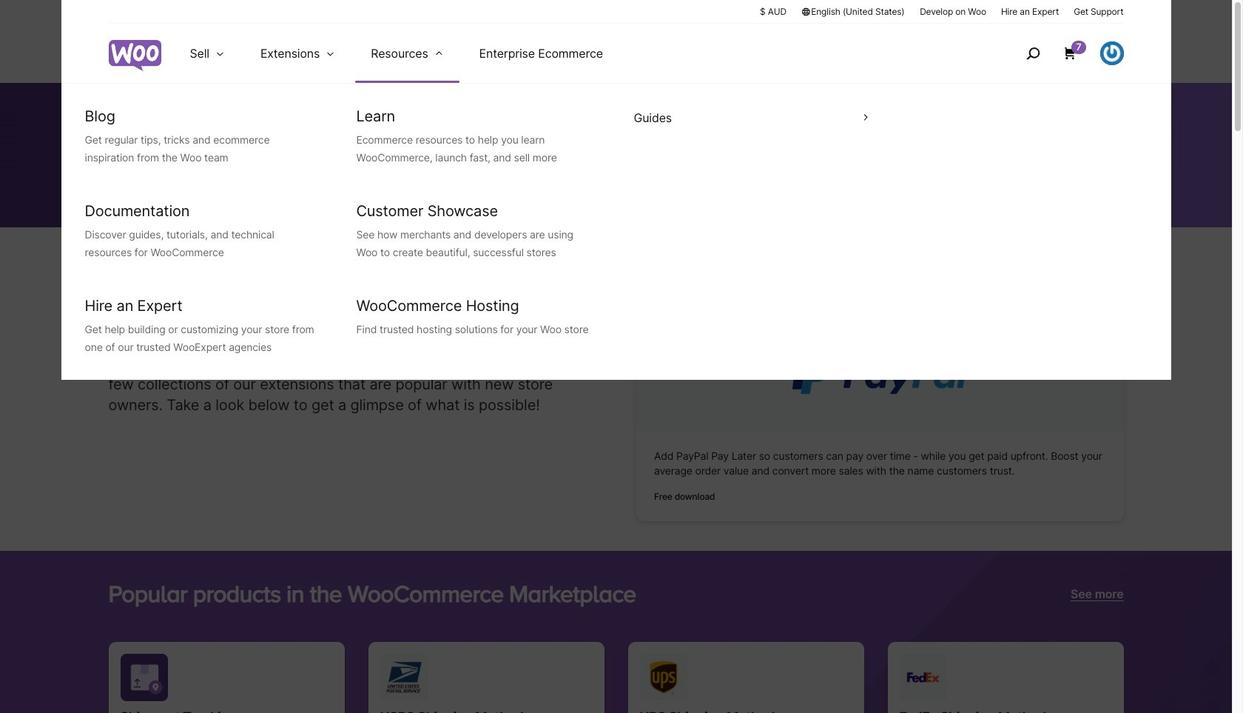 Task type: describe. For each thing, give the bounding box(es) containing it.
search image
[[1022, 41, 1046, 65]]

service navigation menu element
[[995, 29, 1124, 77]]



Task type: vqa. For each thing, say whether or not it's contained in the screenshot.
for in the The Dintero plugin for WooCommerce enables you to seamlessly process payments directly on your web, platforms and apps. With Dintero,...
no



Task type: locate. For each thing, give the bounding box(es) containing it.
open account menu image
[[1101, 41, 1124, 65]]



